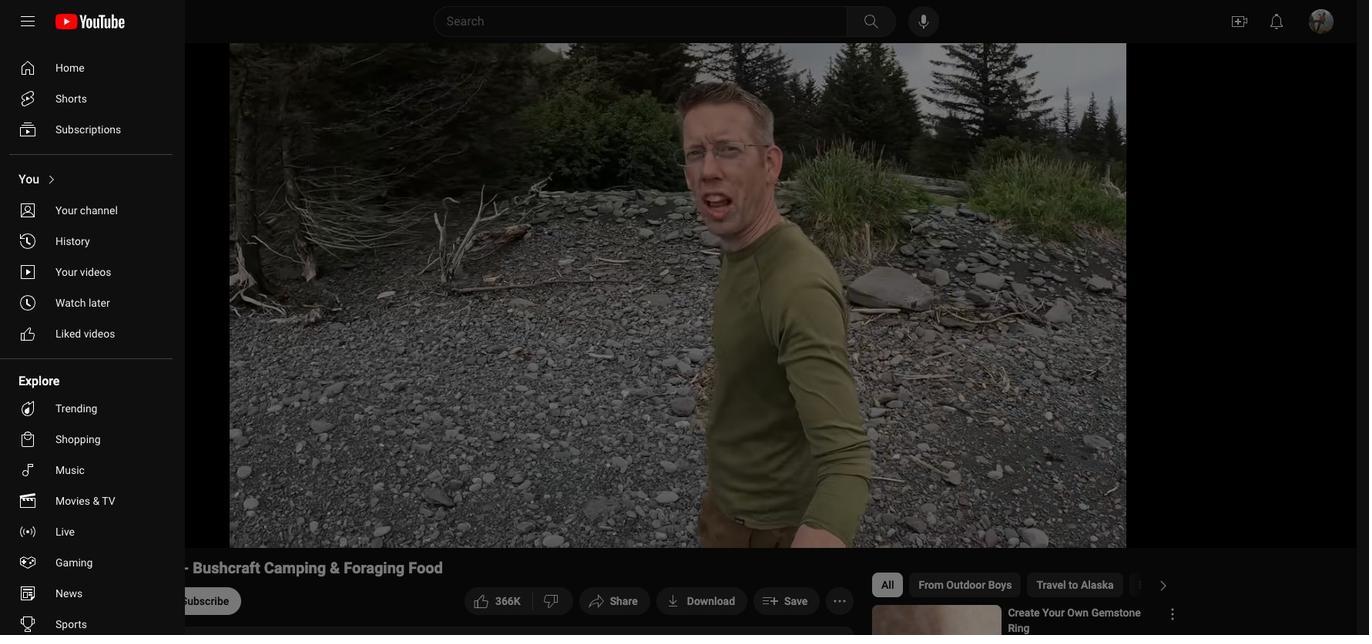Task type: vqa. For each thing, say whether or not it's contained in the screenshot.
"🔴  Super Simple Songs Bedtime Livestream 🌟🦉💤 | Kids Nap Songs | Super Simple Songs By Super Simple Live - 24 Hour Livestreams For Kids 609,678 Views Streamed 1 Month Ago 1 Hour, 18 Minutes" element in the bottom right of the page
no



Task type: describe. For each thing, give the bounding box(es) containing it.
watch later
[[56, 297, 110, 309]]

your for your channel
[[56, 204, 77, 217]]

your for your videos
[[56, 266, 77, 278]]

live option
[[9, 516, 167, 547]]

4 days alone in alaska - bushcraft camping & foraging food
[[21, 559, 443, 577]]

liked videos link
[[9, 318, 167, 349]]

music option
[[9, 455, 167, 486]]

your videos
[[56, 266, 111, 278]]

Subscribe text field
[[181, 595, 229, 607]]

gemstone
[[1092, 607, 1142, 619]]

gaming link
[[9, 547, 167, 578]]

channel
[[80, 204, 118, 217]]

tab list inside 4 days alone in alaska - bushcraft camping & foraging food 'main content'
[[873, 567, 1370, 604]]

sports link
[[9, 609, 167, 635]]

1 horizontal spatial outdoor
[[947, 579, 986, 591]]

4 days alone in alaska - bushcraft camping & foraging food main content
[[0, 43, 1370, 635]]

366k button
[[458, 578, 533, 626]]

subscriptions
[[56, 123, 121, 136]]

liked videos
[[56, 328, 115, 340]]

share button
[[579, 587, 650, 615]]

youtube video player element
[[0, 43, 1358, 548]]

save
[[785, 595, 808, 607]]

4
[[21, 559, 30, 577]]

0 horizontal spatial bushcraft
[[193, 559, 260, 577]]

to
[[1070, 579, 1079, 591]]

news option
[[9, 578, 167, 609]]

music
[[56, 464, 85, 476]]

subscribe
[[181, 595, 229, 607]]

0 horizontal spatial boys
[[109, 587, 136, 601]]

shorts
[[56, 93, 87, 105]]

you link
[[9, 164, 167, 195]]

boys inside tab list
[[989, 579, 1013, 591]]

liked
[[56, 328, 81, 340]]

days
[[34, 559, 68, 577]]

subscriptions option
[[9, 114, 167, 145]]

shopping option
[[9, 424, 167, 455]]

avatar image image
[[1310, 9, 1334, 34]]

movies & tv
[[56, 495, 115, 507]]

history option
[[9, 226, 167, 257]]

in
[[116, 559, 128, 577]]

-
[[183, 559, 189, 577]]

explore
[[19, 374, 60, 389]]

sports option
[[9, 609, 167, 635]]

travel to alaska
[[1037, 579, 1115, 591]]

download
[[687, 595, 735, 607]]

later
[[89, 297, 110, 309]]

shopping link
[[9, 424, 167, 455]]

save button
[[754, 587, 821, 615]]

366k
[[496, 595, 521, 607]]

live
[[56, 526, 75, 538]]

your channel
[[56, 204, 118, 217]]

shorts option
[[9, 83, 167, 114]]

home option
[[9, 52, 167, 83]]

food
[[409, 559, 443, 577]]

Download text field
[[687, 595, 735, 607]]

all
[[882, 579, 895, 591]]



Task type: locate. For each thing, give the bounding box(es) containing it.
your inside option
[[56, 266, 77, 278]]

live link
[[9, 516, 167, 547]]

your left own
[[1043, 607, 1065, 619]]

travel
[[1037, 579, 1067, 591]]

0 horizontal spatial outdoor
[[61, 587, 106, 601]]

trending link
[[9, 393, 167, 424]]

videos up later
[[80, 266, 111, 278]]

create your own gemstone ring
[[1009, 607, 1142, 634]]

your up watch
[[56, 266, 77, 278]]

liked videos option
[[9, 318, 167, 349]]

0 vertical spatial videos
[[80, 266, 111, 278]]

your inside 'option'
[[56, 204, 77, 217]]

your
[[56, 204, 77, 217], [56, 266, 77, 278], [1043, 607, 1065, 619]]

watch
[[56, 297, 86, 309]]

ring
[[1009, 622, 1030, 634]]

2 vertical spatial your
[[1043, 607, 1065, 619]]

1 horizontal spatial &
[[330, 559, 340, 577]]

your channel option
[[9, 195, 167, 226]]

shopping
[[56, 433, 101, 446]]

you option
[[9, 164, 167, 195]]

from
[[920, 579, 944, 591]]

0 horizontal spatial alaska
[[132, 559, 179, 577]]

videos for your videos
[[80, 266, 111, 278]]

1 vertical spatial bushcraft
[[1139, 579, 1186, 591]]

download button
[[657, 587, 748, 615]]

videos for liked videos
[[84, 328, 115, 340]]

1 vertical spatial &
[[330, 559, 340, 577]]

trending option
[[9, 393, 167, 424]]

home
[[56, 62, 85, 74]]

home link
[[9, 52, 167, 83]]

1 vertical spatial videos
[[84, 328, 115, 340]]

0 vertical spatial alaska
[[132, 559, 179, 577]]

foraging
[[344, 559, 405, 577]]

watch later option
[[9, 288, 167, 318]]

gaming option
[[9, 547, 167, 578]]

tab list
[[873, 567, 1370, 604]]

alaska right to
[[1082, 579, 1115, 591]]

sports
[[56, 618, 87, 631]]

music link
[[9, 455, 167, 486]]

& inside 'main content'
[[330, 559, 340, 577]]

your up history
[[56, 204, 77, 217]]

watch later link
[[9, 288, 167, 318]]

alone
[[72, 559, 112, 577]]

tab list containing all
[[873, 567, 1370, 604]]

boys
[[989, 579, 1013, 591], [109, 587, 136, 601]]

movies & tv option
[[9, 486, 167, 516]]

you
[[19, 172, 40, 187]]

gaming
[[56, 557, 93, 569]]

&
[[93, 495, 100, 507], [330, 559, 340, 577]]

own
[[1068, 607, 1089, 619]]

0 horizontal spatial &
[[93, 495, 100, 507]]

0 vertical spatial &
[[93, 495, 100, 507]]

create
[[1009, 607, 1040, 619]]

None search field
[[406, 6, 899, 37]]

guide element
[[12, 6, 43, 37]]

bushcraft up the subscribe button
[[193, 559, 260, 577]]

videos inside option
[[80, 266, 111, 278]]

your videos option
[[9, 257, 167, 288]]

bushcraft
[[193, 559, 260, 577], [1139, 579, 1186, 591]]

alaska
[[132, 559, 179, 577], [1082, 579, 1115, 591]]

news link
[[9, 578, 167, 609]]

alaska left -
[[132, 559, 179, 577]]

trending
[[56, 402, 97, 415]]

shorts link
[[9, 83, 167, 114]]

news
[[56, 587, 83, 600]]

0 vertical spatial your
[[56, 204, 77, 217]]

videos
[[80, 266, 111, 278], [84, 328, 115, 340]]

boys down in
[[109, 587, 136, 601]]

movies & tv link
[[9, 486, 167, 516]]

your channel link
[[9, 195, 167, 226]]

1 horizontal spatial alaska
[[1082, 579, 1115, 591]]

boys up create on the bottom right of page
[[989, 579, 1013, 591]]

1 horizontal spatial bushcraft
[[1139, 579, 1186, 591]]

videos down later
[[84, 328, 115, 340]]

& inside option
[[93, 495, 100, 507]]

your videos link
[[9, 257, 167, 288]]

from outdoor boys
[[920, 579, 1013, 591]]

1 vertical spatial your
[[56, 266, 77, 278]]

your inside create your own gemstone ring
[[1043, 607, 1065, 619]]

subscriptions link
[[9, 114, 167, 145]]

movies
[[56, 495, 90, 507]]

history link
[[9, 226, 167, 257]]

& left tv
[[93, 495, 100, 507]]

0 vertical spatial bushcraft
[[193, 559, 260, 577]]

outdoor boys link
[[61, 586, 137, 603]]

& left foraging
[[330, 559, 340, 577]]

subscribe button
[[169, 587, 242, 615]]

outdoor boys
[[61, 587, 136, 601]]

outdoor
[[947, 579, 986, 591], [61, 587, 106, 601]]

videos inside option
[[84, 328, 115, 340]]

history
[[56, 235, 90, 247]]

share
[[610, 595, 638, 607]]

1 vertical spatial alaska
[[1082, 579, 1115, 591]]

tv
[[102, 495, 115, 507]]

bushcraft up 'gemstone'
[[1139, 579, 1186, 591]]

Search text field
[[447, 12, 844, 32]]

camping
[[264, 559, 326, 577]]

1 horizontal spatial boys
[[989, 579, 1013, 591]]



